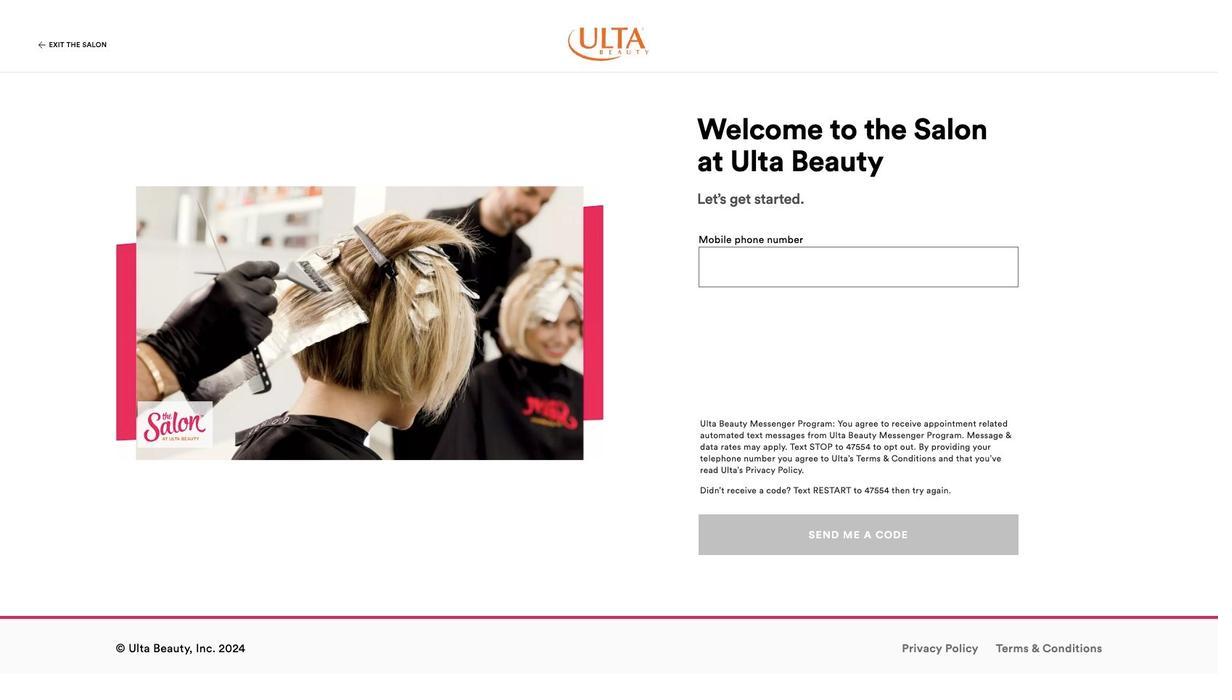 Task type: describe. For each thing, give the bounding box(es) containing it.
Mobile phone number telephone field
[[707, 247, 1018, 286]]

exit the salon image
[[38, 40, 45, 49]]



Task type: locate. For each thing, give the bounding box(es) containing it.
ulta salon image
[[116, 177, 604, 469]]

ulta beauty image
[[569, 28, 650, 61]]



